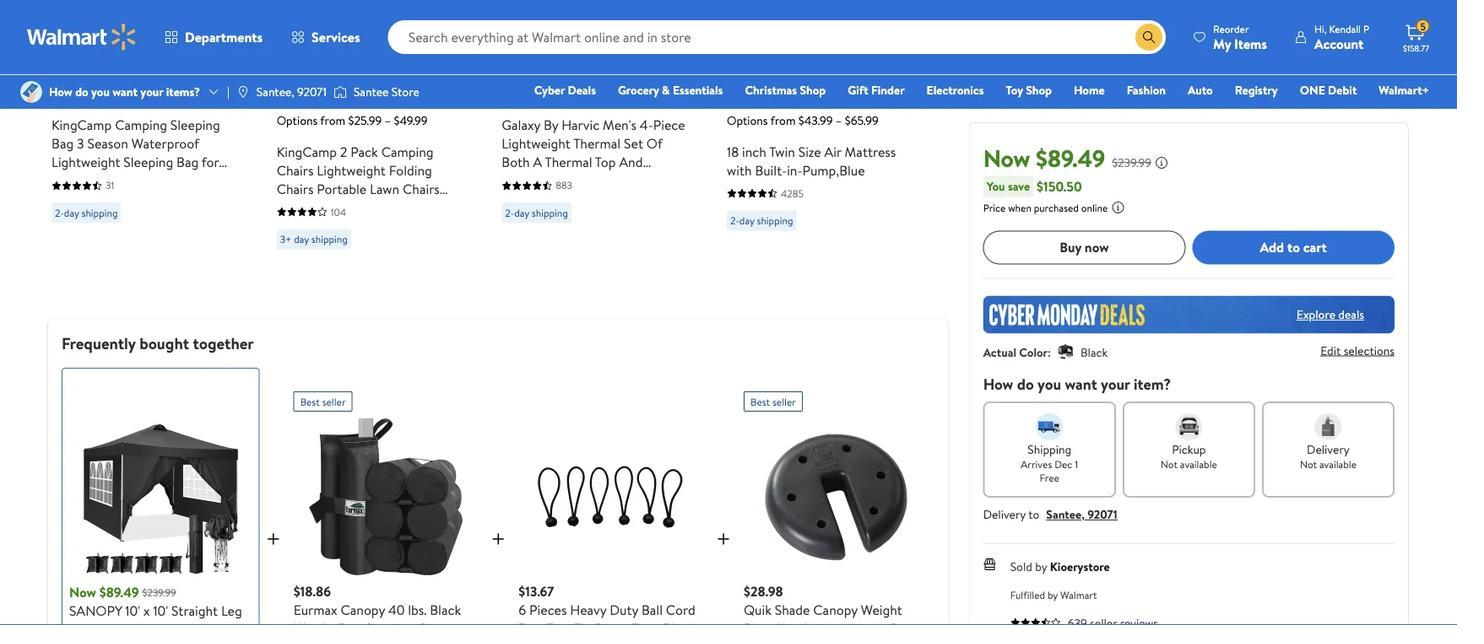 Task type: vqa. For each thing, say whether or not it's contained in the screenshot.
1st – from the right
yes



Task type: describe. For each thing, give the bounding box(es) containing it.
$18.86 eurmax canopy 40 lbs. black weight bag outdoor canop
[[294, 583, 462, 626]]

2-day shipping for $20.99
[[505, 206, 568, 220]]

$28.98 quik shade canopy weight plate kit, 4-piece, heavy dut
[[744, 583, 919, 626]]

2- for now $20.99
[[505, 206, 514, 220]]

1 vertical spatial santee,
[[1046, 506, 1085, 523]]

item?
[[1134, 374, 1171, 395]]

bottom
[[502, 171, 547, 190]]

by for fulfilled
[[1048, 588, 1058, 603]]

shop for toy shop
[[1026, 82, 1052, 98]]

intent image for shipping image
[[1036, 413, 1063, 441]]

reorder
[[1213, 22, 1249, 36]]

when
[[1008, 200, 1032, 215]]

sponsored now $25.99 $39.99 options from $25.99 – $49.99
[[277, 72, 428, 129]]

hi,
[[1315, 22, 1327, 36]]

men's
[[603, 116, 637, 134]]

available for pickup
[[1180, 457, 1217, 471]]

legal information image
[[1111, 200, 1125, 214]]

santee, 92071
[[257, 84, 327, 100]]

adults(grey,26.6℉-
[[52, 171, 168, 190]]

pack
[[351, 142, 378, 161]]

$89.49 for now $89.49 $239.99 sanopy 10' x 10' straight leg pop-up canopy tent easy on
[[99, 583, 139, 602]]

by for sold
[[1035, 558, 1047, 575]]

toy shop
[[1006, 82, 1052, 98]]

how do you want your items?
[[49, 84, 200, 100]]

do for how do you want your items?
[[75, 84, 88, 100]]

harvic
[[562, 116, 600, 134]]

intent image for pickup image
[[1176, 413, 1203, 441]]

kit,
[[777, 620, 796, 626]]

best for $18.86
[[300, 395, 320, 409]]

 image for santee store
[[333, 84, 347, 100]]

3+ day shipping
[[280, 232, 348, 247]]

options link for now $20.99
[[502, 25, 576, 59]]

best seller for $28.98
[[751, 395, 796, 409]]

intent image for delivery image
[[1315, 413, 1342, 441]]

shade
[[775, 601, 810, 620]]

actual
[[983, 344, 1017, 360]]

delivery to santee, 92071
[[983, 506, 1118, 523]]

actual color :
[[983, 344, 1051, 360]]

lightweight inside now $22.99 $39.99 kingcamp camping sleeping bag 3 season waterproof lightweight sleeping bag for adults(grey,26.6℉-53.6℉)
[[52, 153, 120, 171]]

18
[[727, 142, 739, 161]]

eurmax canopy 40 lbs. black weight bag outdoor canopy weights (4 pack) image
[[307, 419, 464, 576]]

tarp
[[519, 620, 544, 626]]

for inside kingcamp 2 pack camping chairs lightweight folding chairs portable lawn chairs fold up patio chair for adults support 265lbs khaki
[[393, 198, 410, 217]]

want for item?
[[1065, 374, 1097, 395]]

options for now $22.99
[[65, 33, 112, 52]]

buy now
[[1060, 238, 1109, 257]]

$39.99 inside sponsored now $25.99 $39.99 options from $25.99 – $49.99
[[361, 93, 394, 109]]

options
[[136, 67, 169, 81]]

edit
[[1321, 342, 1341, 359]]

x
[[143, 602, 150, 621]]

$79.99
[[812, 93, 845, 109]]

$13.67 6 pieces heavy duty ball cord tarp tent tie down tope blac
[[519, 583, 695, 626]]

buy now button
[[983, 231, 1186, 264]]

bought
[[139, 333, 189, 355]]

deals
[[568, 82, 596, 98]]

$49.99
[[394, 112, 428, 129]]

fashion
[[1127, 82, 1166, 98]]

selections
[[1344, 342, 1395, 359]]

day down 'adults(grey,26.6℉-'
[[64, 206, 79, 220]]

learn more about strikethrough prices image
[[1155, 156, 1169, 169]]

buy
[[1060, 238, 1082, 257]]

now inside sponsored now $25.99 $39.99 options from $25.99 – $49.99
[[277, 90, 307, 111]]

folding
[[389, 161, 432, 179]]

deals
[[1339, 306, 1364, 323]]

departments button
[[150, 17, 277, 57]]

104
[[331, 205, 346, 219]]

1
[[1075, 457, 1078, 471]]

explore
[[1297, 306, 1336, 323]]

up
[[305, 198, 322, 217]]

my
[[1213, 34, 1231, 53]]

product group containing now $25.99
[[277, 0, 465, 256]]

thermal left set on the left top of page
[[573, 134, 621, 153]]

free
[[1040, 470, 1059, 485]]

0 vertical spatial 92071
[[297, 84, 327, 100]]

3
[[77, 134, 84, 153]]

pickup not available
[[1161, 441, 1217, 471]]

together
[[193, 333, 254, 355]]

leg
[[221, 602, 242, 621]]

$39.99 inside now $22.99 $39.99 kingcamp camping sleeping bag 3 season waterproof lightweight sleeping bag for adults(grey,26.6℉-53.6℉)
[[136, 93, 169, 109]]

lbs.
[[408, 601, 427, 620]]

size
[[798, 142, 821, 161]]

0 vertical spatial santee,
[[257, 84, 294, 100]]

waterproof
[[132, 134, 199, 153]]

camping inside now $22.99 $39.99 kingcamp camping sleeping bag 3 season waterproof lightweight sleeping bag for adults(grey,26.6℉-53.6℉)
[[115, 116, 167, 134]]

black image
[[800, 73, 813, 86]]

1 horizontal spatial $239.99
[[1112, 154, 1152, 171]]

for inside now $22.99 $39.99 kingcamp camping sleeping bag 3 season waterproof lightweight sleeping bag for adults(grey,26.6℉-53.6℉)
[[202, 153, 219, 171]]

with
[[727, 161, 752, 179]]

product group containing now $43.99
[[727, 0, 915, 256]]

 image for santee, 92071
[[236, 85, 250, 99]]

heavy inside $28.98 quik shade canopy weight plate kit, 4-piece, heavy dut
[[851, 620, 887, 626]]

$65.99
[[845, 112, 879, 129]]

adults
[[413, 198, 451, 217]]

your for items?
[[140, 84, 163, 100]]

kingcamp 2 pack camping chairs lightweight folding chairs portable lawn chairs fold up patio chair for adults support 265lbs khaki image
[[277, 0, 434, 46]]

services button
[[277, 17, 375, 57]]

santee
[[354, 84, 389, 100]]

registry link
[[1227, 81, 1286, 99]]

home
[[1074, 82, 1105, 98]]

duty
[[610, 601, 638, 620]]

seller for $18.86
[[322, 395, 346, 409]]

from inside now $43.99 $79.99 options from $43.99 – $65.99
[[771, 112, 796, 129]]

now $22.99 $39.99 kingcamp camping sleeping bag 3 season waterproof lightweight sleeping bag for adults(grey,26.6℉-53.6℉)
[[52, 90, 220, 190]]

you for how do you want your items?
[[91, 84, 110, 100]]

kingcamp camping sleeping bag 3 season waterproof lightweight sleeping bag for adults(grey,26.6℉-53.6℉) image
[[52, 0, 209, 46]]

kingcamp inside now $22.99 $39.99 kingcamp camping sleeping bag 3 season waterproof lightweight sleeping bag for adults(grey,26.6℉-53.6℉)
[[52, 116, 112, 134]]

grocery & essentials
[[618, 82, 723, 98]]

bag inside '$18.86 eurmax canopy 40 lbs. black weight bag outdoor canop'
[[338, 620, 360, 626]]

black inside '$18.86 eurmax canopy 40 lbs. black weight bag outdoor canop'
[[430, 601, 461, 620]]

cord
[[666, 601, 695, 620]]

sets)(s-
[[591, 171, 636, 190]]

and
[[619, 153, 643, 171]]

shipping down 4285
[[757, 214, 793, 228]]

chairs up fold
[[277, 161, 314, 179]]

tie
[[575, 620, 592, 626]]

frequently
[[62, 333, 136, 355]]

khaki
[[368, 217, 400, 235]]

1 horizontal spatial 92071
[[1088, 506, 1118, 523]]

now
[[1085, 238, 1109, 257]]

not for delivery
[[1300, 457, 1317, 471]]

ball
[[642, 601, 663, 620]]

heavy inside "$13.67 6 pieces heavy duty ball cord tarp tent tie down tope blac"
[[570, 601, 607, 620]]

fulfilled by walmart
[[1010, 588, 1097, 603]]

3 plus image from the left
[[713, 529, 734, 549]]

2 horizontal spatial 2-
[[730, 214, 739, 228]]

by
[[544, 116, 558, 134]]

save
[[1008, 178, 1030, 194]]

essentials
[[673, 82, 723, 98]]

air
[[825, 142, 842, 161]]

santee, 92071 button
[[1046, 506, 1118, 523]]

weight inside '$18.86 eurmax canopy 40 lbs. black weight bag outdoor canop'
[[294, 620, 335, 626]]

purchased
[[1034, 200, 1079, 215]]

shipping down the 104
[[311, 232, 348, 247]]

day down bottom
[[514, 206, 529, 220]]

chairs up 'support'
[[277, 179, 314, 198]]

home link
[[1066, 81, 1112, 99]]

how for how do you want your items?
[[49, 84, 72, 100]]

patio
[[325, 198, 355, 217]]

product group containing +11
[[502, 0, 690, 256]]

options link for now $25.99
[[277, 25, 351, 59]]

– inside sponsored now $25.99 $39.99 options from $25.99 – $49.99
[[385, 112, 391, 129]]

from inside sponsored now $25.99 $39.99 options from $25.99 – $49.99
[[320, 112, 345, 129]]

tent inside "$13.67 6 pieces heavy duty ball cord tarp tent tie down tope blac"
[[546, 620, 572, 626]]



Task type: locate. For each thing, give the bounding box(es) containing it.
quik
[[744, 601, 772, 620]]

lightweight
[[502, 134, 571, 153], [52, 153, 120, 171], [317, 161, 386, 179]]

1 horizontal spatial camping
[[381, 142, 434, 161]]

– inside now $43.99 $79.99 options from $43.99 – $65.99
[[836, 112, 842, 129]]

1 vertical spatial by
[[1048, 588, 1058, 603]]

chairs right lawn
[[403, 179, 440, 198]]

0 horizontal spatial lightweight
[[52, 153, 120, 171]]

grocery
[[618, 82, 659, 98]]

1 vertical spatial you
[[1038, 374, 1061, 395]]

cyber monday deals image
[[983, 296, 1395, 334]]

1 vertical spatial 4-
[[800, 620, 813, 626]]

1 horizontal spatial available
[[1320, 457, 1357, 471]]

by right 'fulfilled' at the right bottom
[[1048, 588, 1058, 603]]

0 vertical spatial your
[[140, 84, 163, 100]]

now for now $22.99 $39.99 kingcamp camping sleeping bag 3 season waterproof lightweight sleeping bag for adults(grey,26.6℉-53.6℉)
[[52, 90, 82, 111]]

now down sponsored
[[277, 90, 307, 111]]

1 horizontal spatial your
[[1101, 374, 1130, 395]]

1 horizontal spatial $39.99
[[361, 93, 394, 109]]

santee, right |
[[257, 84, 294, 100]]

1 vertical spatial for
[[393, 198, 410, 217]]

$25.99
[[311, 90, 354, 111], [348, 112, 382, 129]]

now left $22.99
[[52, 90, 82, 111]]

2- down with
[[730, 214, 739, 228]]

18 inch twin size air mattress with built-in-pump,blue image
[[727, 0, 884, 46]]

delivery for not
[[1307, 441, 1350, 458]]

1 vertical spatial black
[[430, 601, 461, 620]]

1 vertical spatial how
[[983, 374, 1014, 395]]

cyber deals
[[534, 82, 596, 98]]

product group containing now $22.99
[[52, 0, 239, 256]]

$89.49 for now $89.49
[[1036, 141, 1105, 174]]

2 horizontal spatial 2-day shipping
[[730, 214, 793, 228]]

Walmart Site-Wide search field
[[388, 20, 1166, 54]]

canopy
[[341, 601, 385, 620], [813, 601, 858, 620], [115, 621, 159, 626]]

best for $28.98
[[751, 395, 770, 409]]

now inside now $22.99 $39.99 kingcamp camping sleeping bag 3 season waterproof lightweight sleeping bag for adults(grey,26.6℉-53.6℉)
[[52, 90, 82, 111]]

blue image
[[829, 73, 842, 86]]

black
[[1081, 344, 1108, 360], [430, 601, 461, 620]]

full
[[567, 171, 587, 190]]

0 horizontal spatial for
[[202, 153, 219, 171]]

2 horizontal spatial lightweight
[[502, 134, 571, 153]]

you up season
[[91, 84, 110, 100]]

christmas
[[745, 82, 797, 98]]

$239.99 inside now $89.49 $239.99 sanopy 10' x 10' straight leg pop-up canopy tent easy on
[[142, 586, 176, 600]]

sponsored
[[277, 72, 323, 87]]

$239.99 left learn more about strikethrough prices image
[[1112, 154, 1152, 171]]

2- down bottom
[[505, 206, 514, 220]]

2 product group from the left
[[277, 0, 465, 256]]

2-
[[55, 206, 64, 220], [505, 206, 514, 220], [730, 214, 739, 228]]

1 horizontal spatial 10'
[[153, 602, 168, 621]]

+11
[[644, 69, 663, 90]]

plate
[[744, 620, 774, 626]]

canopy inside $28.98 quik shade canopy weight plate kit, 4-piece, heavy dut
[[813, 601, 858, 620]]

1 available from the left
[[1180, 457, 1217, 471]]

product group
[[52, 0, 239, 256], [277, 0, 465, 256], [502, 0, 690, 256], [727, 0, 915, 256]]

you save $150.50
[[987, 177, 1082, 196]]

1 horizontal spatial 2-
[[505, 206, 514, 220]]

tent left tie
[[546, 620, 572, 626]]

1 vertical spatial to
[[1028, 506, 1040, 523]]

10' right x
[[153, 602, 168, 621]]

bag left 3
[[52, 134, 74, 153]]

one
[[1300, 82, 1325, 98]]

bag down items?
[[176, 153, 199, 171]]

add to cart button
[[1192, 231, 1395, 264]]

options link for now $22.99
[[52, 25, 126, 59]]

0 horizontal spatial  image
[[236, 85, 250, 99]]

seller for $28.98
[[773, 395, 796, 409]]

1 horizontal spatial not
[[1300, 457, 1317, 471]]

black right lbs.
[[430, 601, 461, 620]]

delivery for to
[[983, 506, 1026, 523]]

2 available from the left
[[1320, 457, 1357, 471]]

1 best seller from the left
[[300, 395, 346, 409]]

heather grey & natural image
[[594, 73, 607, 86]]

1 horizontal spatial delivery
[[1307, 441, 1350, 458]]

&
[[662, 82, 670, 98]]

galaxy by harvic men's 4-piece lightweight thermal set of both a thermal top and bottom (2-full sets)(s-2xl) image
[[502, 0, 659, 46]]

tent left easy
[[162, 621, 187, 626]]

– down $79.99
[[836, 112, 842, 129]]

now inside now $20.99 $29.99 galaxy by harvic men's 4-piece lightweight thermal set of both a thermal top and bottom (2-full sets)(s-2xl)
[[502, 90, 532, 111]]

1 vertical spatial $239.99
[[142, 586, 176, 600]]

options down santee, 92071
[[277, 112, 318, 129]]

2 shop from the left
[[1026, 82, 1052, 98]]

0 horizontal spatial $39.99
[[136, 93, 169, 109]]

canopy right the up
[[115, 621, 159, 626]]

now for now $89.49
[[983, 141, 1030, 174]]

weight down $18.86
[[294, 620, 335, 626]]

you
[[987, 178, 1005, 194]]

1 horizontal spatial bag
[[176, 153, 199, 171]]

$89.49
[[1036, 141, 1105, 174], [99, 583, 139, 602]]

now for now $43.99 $79.99 options from $43.99 – $65.99
[[727, 90, 757, 111]]

1 – from the left
[[385, 112, 391, 129]]

1 horizontal spatial lightweight
[[317, 161, 386, 179]]

0 horizontal spatial $239.99
[[142, 586, 176, 600]]

0 horizontal spatial shop
[[800, 82, 826, 98]]

delivery inside delivery not available
[[1307, 441, 1350, 458]]

not
[[1161, 457, 1178, 471], [1300, 457, 1317, 471]]

4- for $20.99
[[640, 116, 653, 134]]

shipping down the 883
[[532, 206, 568, 220]]

now up galaxy
[[502, 90, 532, 111]]

1 from from the left
[[320, 112, 345, 129]]

1 not from the left
[[1161, 457, 1178, 471]]

1 shop from the left
[[800, 82, 826, 98]]

delivery
[[1307, 441, 1350, 458], [983, 506, 1026, 523]]

2
[[340, 142, 347, 161]]

of
[[647, 134, 663, 153]]

0 horizontal spatial canopy
[[115, 621, 159, 626]]

plus image
[[263, 529, 283, 549], [488, 529, 509, 549], [713, 529, 734, 549]]

2-day shipping down bottom
[[505, 206, 568, 220]]

now right essentials
[[727, 90, 757, 111]]

0 vertical spatial $43.99
[[761, 90, 806, 111]]

you down ":"
[[1038, 374, 1061, 395]]

0 vertical spatial sleeping
[[170, 116, 220, 134]]

0 vertical spatial $89.49
[[1036, 141, 1105, 174]]

a
[[533, 153, 542, 171]]

0 horizontal spatial plus image
[[263, 529, 283, 549]]

0 horizontal spatial kingcamp
[[52, 116, 112, 134]]

available down intent image for pickup
[[1180, 457, 1217, 471]]

4- for quik
[[800, 620, 813, 626]]

Search search field
[[388, 20, 1166, 54]]

1 vertical spatial delivery
[[983, 506, 1026, 523]]

92071 up kioerystore
[[1088, 506, 1118, 523]]

0 horizontal spatial best
[[300, 395, 320, 409]]

kingcamp 2 pack camping chairs lightweight folding chairs portable lawn chairs fold up patio chair for adults support 265lbs khaki
[[277, 142, 451, 235]]

2 horizontal spatial plus image
[[713, 529, 734, 549]]

2-day shipping for $22.99
[[55, 206, 118, 220]]

1 horizontal spatial best
[[751, 395, 770, 409]]

delivery up the sold
[[983, 506, 1026, 523]]

3 options link from the left
[[502, 25, 576, 59]]

do for how do you want your item?
[[1017, 374, 1034, 395]]

2xl)
[[636, 171, 663, 190]]

weight right the piece,
[[861, 601, 902, 620]]

2 options link from the left
[[277, 25, 351, 59]]

from up 2
[[320, 112, 345, 129]]

shop right the "toy"
[[1026, 82, 1052, 98]]

2 horizontal spatial options link
[[502, 25, 576, 59]]

2 not from the left
[[1300, 457, 1317, 471]]

heavy right the piece,
[[851, 620, 887, 626]]

walmart+ link
[[1371, 81, 1437, 99]]

0 vertical spatial black
[[1081, 344, 1108, 360]]

options inside sponsored now $25.99 $39.99 options from $25.99 – $49.99
[[277, 112, 318, 129]]

1 horizontal spatial you
[[1038, 374, 1061, 395]]

for right chair
[[393, 198, 410, 217]]

fashion link
[[1119, 81, 1174, 99]]

1 seller from the left
[[322, 395, 346, 409]]

best seller for $18.86
[[300, 395, 346, 409]]

support
[[277, 217, 324, 235]]

now inside now $43.99 $79.99 options from $43.99 – $65.99
[[727, 90, 757, 111]]

your down options
[[140, 84, 163, 100]]

kingcamp down $22.99
[[52, 116, 112, 134]]

1 horizontal spatial canopy
[[341, 601, 385, 620]]

0 horizontal spatial available
[[1180, 457, 1217, 471]]

1 vertical spatial 92071
[[1088, 506, 1118, 523]]

not inside the pickup not available
[[1161, 457, 1178, 471]]

1 vertical spatial want
[[1065, 374, 1097, 395]]

1 horizontal spatial want
[[1065, 374, 1097, 395]]

to for add
[[1288, 238, 1300, 257]]

kingcamp left 2
[[277, 142, 337, 161]]

available for delivery
[[1320, 457, 1357, 471]]

how left $22.99
[[49, 84, 72, 100]]

0 vertical spatial 4-
[[640, 116, 653, 134]]

options for now $25.99
[[290, 33, 338, 52]]

3+
[[280, 232, 292, 247]]

0 horizontal spatial weight
[[294, 620, 335, 626]]

0 vertical spatial you
[[91, 84, 110, 100]]

natural & white image
[[623, 73, 636, 86]]

2 plus image from the left
[[488, 529, 509, 549]]

cart
[[1303, 238, 1327, 257]]

0 vertical spatial want
[[113, 84, 138, 100]]

one debit
[[1300, 82, 1357, 98]]

to left cart
[[1288, 238, 1300, 257]]

2 – from the left
[[836, 112, 842, 129]]

day down with
[[739, 214, 755, 228]]

10'
[[125, 602, 140, 621], [153, 602, 168, 621]]

0 horizontal spatial santee,
[[257, 84, 294, 100]]

$43.99 down black icon
[[761, 90, 806, 111]]

from
[[320, 112, 345, 129], [771, 112, 796, 129]]

0 horizontal spatial you
[[91, 84, 110, 100]]

shop left blue icon on the right of the page
[[800, 82, 826, 98]]

0 horizontal spatial 2-
[[55, 206, 64, 220]]

1 vertical spatial $25.99
[[348, 112, 382, 129]]

2-day shipping down 31
[[55, 206, 118, 220]]

edit selections
[[1321, 342, 1395, 359]]

4- right kit,
[[800, 620, 813, 626]]

31
[[106, 178, 114, 193]]

0 horizontal spatial black
[[430, 601, 461, 620]]

0 horizontal spatial $89.49
[[99, 583, 139, 602]]

0 horizontal spatial seller
[[322, 395, 346, 409]]

piece,
[[813, 620, 848, 626]]

p
[[1363, 22, 1369, 36]]

debit
[[1328, 82, 1357, 98]]

for right waterproof
[[202, 153, 219, 171]]

by right the sold
[[1035, 558, 1047, 575]]

do up 3
[[75, 84, 88, 100]]

shipping arrives dec 1 free
[[1021, 441, 1078, 485]]

options inside now $43.99 $79.99 options from $43.99 – $65.99
[[727, 112, 768, 129]]

0 horizontal spatial want
[[113, 84, 138, 100]]

$18.86
[[294, 583, 331, 601]]

1 horizontal spatial 4-
[[800, 620, 813, 626]]

now for now $20.99 $29.99 galaxy by harvic men's 4-piece lightweight thermal set of both a thermal top and bottom (2-full sets)(s-2xl)
[[502, 90, 532, 111]]

items
[[1234, 34, 1267, 53]]

 image right |
[[236, 85, 250, 99]]

1 horizontal spatial do
[[1017, 374, 1034, 395]]

2- down 'adults(grey,26.6℉-'
[[55, 206, 64, 220]]

gift finder link
[[840, 81, 912, 99]]

add
[[1260, 238, 1284, 257]]

1 horizontal spatial tent
[[546, 620, 572, 626]]

0 vertical spatial for
[[202, 153, 219, 171]]

options link up black & heather grey image
[[502, 25, 576, 59]]

2 best from the left
[[751, 395, 770, 409]]

4- right men's
[[640, 116, 653, 134]]

$39.99 up $49.99
[[361, 93, 394, 109]]

do down color
[[1017, 374, 1034, 395]]

10' left x
[[125, 602, 140, 621]]

camping down $49.99
[[381, 142, 434, 161]]

kingcamp
[[52, 116, 112, 134], [277, 142, 337, 161]]

options up black & heather grey image
[[515, 33, 563, 52]]

$39.99 down options
[[136, 93, 169, 109]]

black up how do you want your item?
[[1081, 344, 1108, 360]]

price when purchased online
[[983, 200, 1108, 215]]

2 horizontal spatial bag
[[338, 620, 360, 626]]

cyber
[[534, 82, 565, 98]]

your left item?
[[1101, 374, 1130, 395]]

mattress
[[845, 142, 896, 161]]

weight inside $28.98 quik shade canopy weight plate kit, 4-piece, heavy dut
[[861, 601, 902, 620]]

dec
[[1055, 457, 1073, 471]]

how
[[49, 84, 72, 100], [983, 374, 1014, 395]]

quik shade canopy weight plate kit, 4-piece, heavy duty pop up canopy weights image
[[758, 419, 915, 576]]

available in additional 11 variants element
[[644, 69, 663, 90]]

how for how do you want your item?
[[983, 374, 1014, 395]]

1 horizontal spatial kingcamp
[[277, 142, 337, 161]]

4- inside $28.98 quik shade canopy weight plate kit, 4-piece, heavy dut
[[800, 620, 813, 626]]

not for pickup
[[1161, 457, 1178, 471]]

search icon image
[[1142, 30, 1156, 44]]

$89.49 left x
[[99, 583, 139, 602]]

0 vertical spatial how
[[49, 84, 72, 100]]

 image
[[333, 84, 347, 100], [236, 85, 250, 99]]

0 vertical spatial to
[[1288, 238, 1300, 257]]

1 vertical spatial sleeping
[[124, 153, 173, 171]]

 image left santee
[[333, 84, 347, 100]]

sanopy 10' x 10' straight leg pop-up canopy tent easy one person setup instant outdoor canopy folding shelter with 4 removable sidewalls, air vent on the top, 4 sandbags, carrying bag, black image
[[82, 420, 239, 577]]

0 vertical spatial kingcamp
[[52, 116, 112, 134]]

sold
[[1010, 558, 1033, 575]]

0 horizontal spatial how
[[49, 84, 72, 100]]

fulfilled
[[1010, 588, 1045, 603]]

down
[[595, 620, 629, 626]]

1 horizontal spatial best seller
[[751, 395, 796, 409]]

1 vertical spatial $89.49
[[99, 583, 139, 602]]

6 pieces heavy duty ball cord tarp tent tie down tope black 5 inch image
[[532, 419, 690, 576]]

want for items?
[[113, 84, 138, 100]]

santee, down free
[[1046, 506, 1085, 523]]

you for how do you want your item?
[[1038, 374, 1061, 395]]

1 product group from the left
[[52, 0, 239, 256]]

galaxy
[[502, 116, 541, 134]]

black & heather grey image
[[537, 73, 550, 86]]

0 vertical spatial $25.99
[[311, 90, 354, 111]]

3.6228 stars out of 5, based on 639 seller reviews element
[[1010, 618, 1061, 626]]

lightweight inside kingcamp 2 pack camping chairs lightweight folding chairs portable lawn chairs fold up patio chair for adults support 265lbs khaki
[[317, 161, 386, 179]]

– left $49.99
[[385, 112, 391, 129]]

delivery down intent image for delivery
[[1307, 441, 1350, 458]]

0 vertical spatial $239.99
[[1112, 154, 1152, 171]]

1 plus image from the left
[[263, 529, 283, 549]]

canopy inside now $89.49 $239.99 sanopy 10' x 10' straight leg pop-up canopy tent easy on
[[115, 621, 159, 626]]

weight
[[861, 601, 902, 620], [294, 620, 335, 626]]

from down christmas shop link
[[771, 112, 796, 129]]

shipping down 31
[[81, 206, 118, 220]]

canopy left the 40
[[341, 601, 385, 620]]

up
[[97, 621, 112, 626]]

how down actual
[[983, 374, 1014, 395]]

now up 'you'
[[983, 141, 1030, 174]]

1 horizontal spatial seller
[[773, 395, 796, 409]]

walmart image
[[27, 24, 137, 51]]

1 horizontal spatial how
[[983, 374, 1014, 395]]

toy shop link
[[998, 81, 1060, 99]]

pieces
[[529, 601, 567, 620]]

heather grey & white image
[[565, 73, 579, 86]]

92071 down services popup button on the top left of the page
[[297, 84, 327, 100]]

0 horizontal spatial heavy
[[570, 601, 607, 620]]

0 vertical spatial by
[[1035, 558, 1047, 575]]

1 horizontal spatial plus image
[[488, 529, 509, 549]]

2-day shipping down 4285
[[730, 214, 793, 228]]

options up sponsored
[[290, 33, 338, 52]]

heavy left duty
[[570, 601, 607, 620]]

0 horizontal spatial not
[[1161, 457, 1178, 471]]

5
[[1420, 19, 1426, 34]]

color
[[1019, 344, 1048, 360]]

add to cart
[[1260, 238, 1327, 257]]

265lbs
[[327, 217, 365, 235]]

kingcamp inside kingcamp 2 pack camping chairs lightweight folding chairs portable lawn chairs fold up patio chair for adults support 265lbs khaki
[[277, 142, 337, 161]]

gift
[[848, 82, 868, 98]]

0 horizontal spatial options link
[[52, 25, 126, 59]]

$89.49 up $150.50
[[1036, 141, 1105, 174]]

$43.99 down $79.99
[[799, 112, 833, 129]]

4 product group from the left
[[727, 0, 915, 256]]

$25.99 down santee
[[348, 112, 382, 129]]

4- inside now $20.99 $29.99 galaxy by harvic men's 4-piece lightweight thermal set of both a thermal top and bottom (2-full sets)(s-2xl)
[[640, 116, 653, 134]]

now for now $89.49 $239.99 sanopy 10' x 10' straight leg pop-up canopy tent easy on
[[69, 583, 96, 602]]

2 horizontal spatial canopy
[[813, 601, 858, 620]]

3 product group from the left
[[502, 0, 690, 256]]

0 horizontal spatial delivery
[[983, 506, 1026, 523]]

canopy right shade
[[813, 601, 858, 620]]

do
[[75, 84, 88, 100], [1017, 374, 1034, 395]]

best seller
[[300, 395, 346, 409], [751, 395, 796, 409]]

available down intent image for delivery
[[1320, 457, 1357, 471]]

available inside delivery not available
[[1320, 457, 1357, 471]]

1 horizontal spatial 2-day shipping
[[505, 206, 568, 220]]

2 from from the left
[[771, 112, 796, 129]]

now up pop-
[[69, 583, 96, 602]]

options for now $20.99
[[515, 33, 563, 52]]

0 horizontal spatial 2-day shipping
[[55, 206, 118, 220]]

0 vertical spatial camping
[[115, 116, 167, 134]]

canopy inside '$18.86 eurmax canopy 40 lbs. black weight bag outdoor canop'
[[341, 601, 385, 620]]

$25.99 down sponsored
[[311, 90, 354, 111]]

want left item?
[[1065, 374, 1097, 395]]

0 horizontal spatial –
[[385, 112, 391, 129]]

2 seller from the left
[[773, 395, 796, 409]]

camping down how do you want your items?
[[115, 116, 167, 134]]

883
[[556, 178, 572, 193]]

2 $39.99 from the left
[[361, 93, 394, 109]]

1 options link from the left
[[52, 25, 126, 59]]

1 vertical spatial camping
[[381, 142, 434, 161]]

not inside delivery not available
[[1300, 457, 1317, 471]]

$89.49 inside now $89.49 $239.99 sanopy 10' x 10' straight leg pop-up canopy tent easy on
[[99, 583, 139, 602]]

0 horizontal spatial 10'
[[125, 602, 140, 621]]

camping
[[115, 116, 167, 134], [381, 142, 434, 161]]

1 10' from the left
[[125, 602, 140, 621]]

0 horizontal spatial camping
[[115, 116, 167, 134]]

to inside add to cart button
[[1288, 238, 1300, 257]]

heavy
[[570, 601, 607, 620], [851, 620, 887, 626]]

lightweight inside now $20.99 $29.99 galaxy by harvic men's 4-piece lightweight thermal set of both a thermal top and bottom (2-full sets)(s-2xl)
[[502, 134, 571, 153]]

thermal up the 883
[[545, 153, 592, 171]]

options up how do you want your items?
[[65, 33, 112, 52]]

shop for christmas shop
[[800, 82, 826, 98]]

explore deals link
[[1290, 300, 1371, 330]]

1 $39.99 from the left
[[136, 93, 169, 109]]

you
[[91, 84, 110, 100], [1038, 374, 1061, 395]]

2 10' from the left
[[153, 602, 168, 621]]

0 horizontal spatial best seller
[[300, 395, 346, 409]]

easy
[[191, 621, 217, 626]]

pickup
[[1172, 441, 1206, 458]]

:
[[1048, 344, 1051, 360]]

(2-
[[550, 171, 567, 190]]

+6 options
[[122, 67, 169, 81]]

options up inch
[[727, 112, 768, 129]]

to left santee, 92071 button
[[1028, 506, 1040, 523]]

day right 3+
[[294, 232, 309, 247]]

now inside now $89.49 $239.99 sanopy 10' x 10' straight leg pop-up canopy tent easy on
[[69, 583, 96, 602]]

2 best seller from the left
[[751, 395, 796, 409]]

camping inside kingcamp 2 pack camping chairs lightweight folding chairs portable lawn chairs fold up patio chair for adults support 265lbs khaki
[[381, 142, 434, 161]]

1 vertical spatial $43.99
[[799, 112, 833, 129]]

bag right eurmax
[[338, 620, 360, 626]]

kioerystore
[[1050, 558, 1110, 575]]

pop-
[[69, 621, 97, 626]]

your for item?
[[1101, 374, 1130, 395]]

0 horizontal spatial from
[[320, 112, 345, 129]]

not down intent image for delivery
[[1300, 457, 1317, 471]]

0 horizontal spatial 92071
[[297, 84, 327, 100]]

0 horizontal spatial bag
[[52, 134, 74, 153]]

1 horizontal spatial shop
[[1026, 82, 1052, 98]]

tent inside now $89.49 $239.99 sanopy 10' x 10' straight leg pop-up canopy tent easy on
[[162, 621, 187, 626]]

options link up +6
[[52, 25, 126, 59]]

not down intent image for pickup
[[1161, 457, 1178, 471]]

available inside the pickup not available
[[1180, 457, 1217, 471]]

options link up sponsored
[[277, 25, 351, 59]]

1 best from the left
[[300, 395, 320, 409]]

christmas shop
[[745, 82, 826, 98]]

to for delivery
[[1028, 506, 1040, 523]]

want down +6
[[113, 84, 138, 100]]

$239.99 up x
[[142, 586, 176, 600]]

to
[[1288, 238, 1300, 257], [1028, 506, 1040, 523]]

1 horizontal spatial black
[[1081, 344, 1108, 360]]

0 horizontal spatial to
[[1028, 506, 1040, 523]]

|
[[227, 84, 230, 100]]

2- for now $22.99
[[55, 206, 64, 220]]

 image
[[20, 81, 42, 103]]



